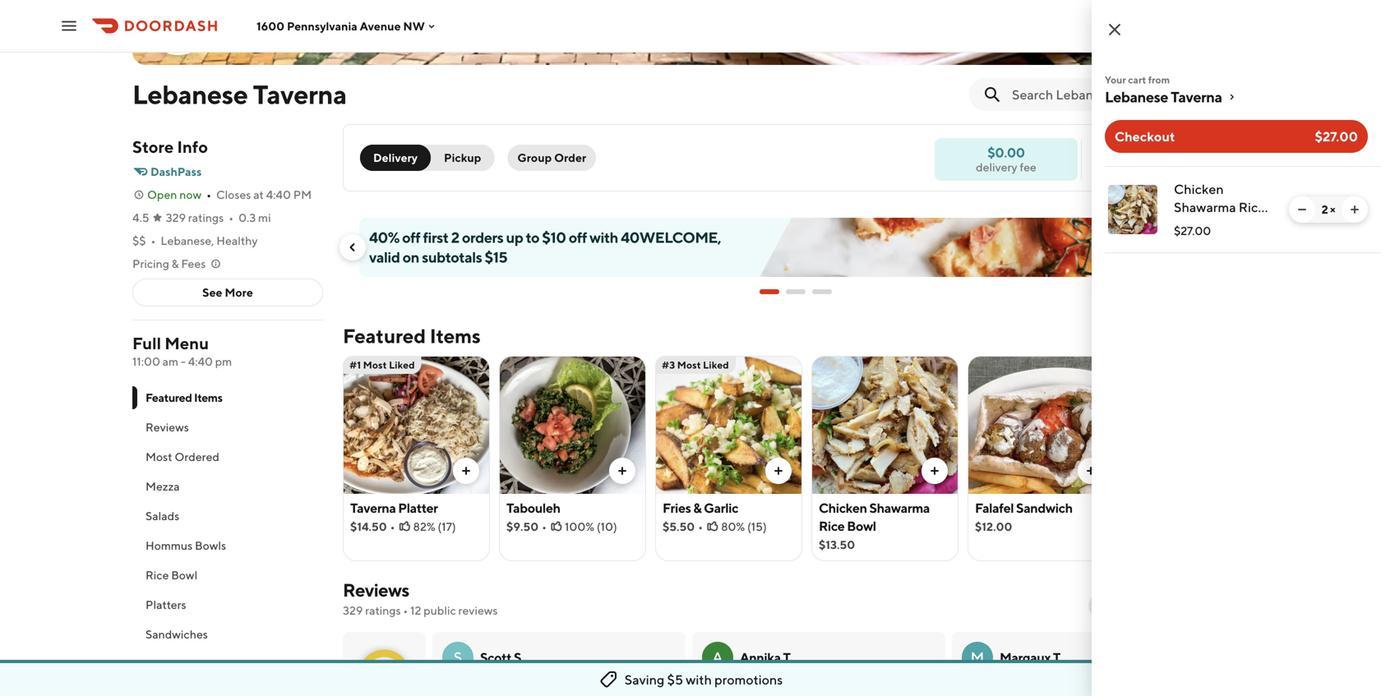 Task type: locate. For each thing, give the bounding box(es) containing it.
1 horizontal spatial bowl
[[848, 519, 877, 534]]

s left scott
[[454, 649, 463, 667]]

#1
[[350, 359, 361, 371]]

platter
[[398, 501, 438, 516]]

0 vertical spatial reviews
[[146, 421, 189, 434]]

pricing
[[132, 257, 169, 271]]

liked
[[389, 359, 415, 371], [703, 359, 730, 371]]

most right #3
[[678, 359, 701, 371]]

1 horizontal spatial most
[[363, 359, 387, 371]]

1 horizontal spatial featured
[[343, 325, 426, 348]]

0 horizontal spatial 2
[[451, 229, 460, 246]]

1 vertical spatial featured
[[146, 391, 192, 405]]

bowl inside chicken shawarma rice bowl
[[1175, 218, 1205, 233]]

0 horizontal spatial chicken shawarma rice bowl image
[[813, 356, 958, 494]]

add item to cart image
[[460, 465, 473, 478], [772, 465, 786, 478], [929, 465, 942, 478]]

1 vertical spatial chicken
[[819, 501, 868, 516]]

hommus bowls button
[[132, 531, 323, 561]]

1 vertical spatial rice
[[819, 519, 845, 534]]

reviews inside reviews 329 ratings • 12 public reviews
[[343, 580, 409, 601]]

platters
[[146, 598, 186, 612]]

add item to cart image for falafel sandwich
[[1085, 465, 1098, 478]]

0 horizontal spatial • doordash order
[[546, 682, 626, 693]]

rice for chicken shawarma rice bowl
[[1240, 199, 1266, 215]]

shawarma inside chicken shawarma rice bowl
[[1175, 199, 1237, 215]]

1 horizontal spatial chicken
[[1175, 181, 1225, 197]]

lebanese taverna link
[[1106, 87, 1369, 107]]

ratings up '$$ • lebanese, healthy' on the left top of page
[[188, 211, 224, 225]]

bowl down time
[[1175, 218, 1205, 233]]

& left fees at the left of page
[[172, 257, 179, 271]]

1 horizontal spatial • doordash order
[[1065, 682, 1145, 693]]

lebanese taverna up info
[[132, 79, 347, 110]]

doordash for m
[[1071, 682, 1116, 693]]

$27.00
[[1316, 129, 1359, 144], [1175, 224, 1212, 238]]

0 horizontal spatial items
[[194, 391, 223, 405]]

with inside 40% off first 2 orders up to $10 off with 40welcome, valid on subtotals $15
[[590, 229, 619, 246]]

info
[[177, 137, 208, 157]]

bowl up $13.50
[[848, 519, 877, 534]]

0 horizontal spatial rice
[[146, 569, 169, 582]]

1 vertical spatial &
[[694, 501, 702, 516]]

1 vertical spatial shawarma
[[870, 501, 930, 516]]

taverna up $14.50
[[350, 501, 396, 516]]

chicken inside chicken shawarma rice bowl
[[1175, 181, 1225, 197]]

shawarma for chicken shawarma rice bowl
[[1175, 199, 1237, 215]]

chicken down time
[[1175, 181, 1225, 197]]

0 vertical spatial featured items
[[343, 325, 481, 348]]

chicken shawarma rice bowl $13.50
[[819, 501, 930, 552]]

with right $5
[[686, 672, 712, 688]]

shawarma inside chicken shawarma rice bowl $13.50
[[870, 501, 930, 516]]

group order
[[518, 151, 587, 165]]

1 horizontal spatial t
[[1054, 650, 1061, 666]]

annika t
[[740, 650, 791, 666]]

2 horizontal spatial add item to cart image
[[929, 465, 942, 478]]

329 down open now in the top of the page
[[166, 211, 186, 225]]

329 down reviews link
[[343, 604, 363, 618]]

annika
[[740, 650, 781, 666]]

reviews
[[146, 421, 189, 434], [343, 580, 409, 601]]

rice inside chicken shawarma rice bowl
[[1240, 199, 1266, 215]]

1 add item to cart image from the left
[[616, 465, 629, 478]]

dashpass
[[151, 165, 202, 179]]

1 vertical spatial bowl
[[848, 519, 877, 534]]

rice up $13.50
[[819, 519, 845, 534]]

liked for &
[[703, 359, 730, 371]]

featured down am
[[146, 391, 192, 405]]

mezza button
[[132, 472, 323, 502]]

featured items down the -
[[146, 391, 223, 405]]

100%
[[565, 520, 595, 534]]

your
[[1106, 74, 1127, 86]]

& inside button
[[172, 257, 179, 271]]

4:40 right the -
[[188, 355, 213, 369]]

featured items up #1 most liked
[[343, 325, 481, 348]]

1 horizontal spatial 4:40
[[266, 188, 291, 202]]

1 t from the left
[[784, 650, 791, 666]]

t
[[784, 650, 791, 666], [1054, 650, 1061, 666]]

1 horizontal spatial add item to cart image
[[1085, 465, 1098, 478]]

fries & garlic
[[663, 501, 739, 516]]

0 horizontal spatial most
[[146, 450, 172, 464]]

1600 pennsylvania avenue nw
[[257, 19, 425, 33]]

1 vertical spatial with
[[686, 672, 712, 688]]

group
[[518, 151, 552, 165]]

0 horizontal spatial t
[[784, 650, 791, 666]]

t right margaux
[[1054, 650, 1061, 666]]

0 vertical spatial shawarma
[[1175, 199, 1237, 215]]

items
[[430, 325, 481, 348], [194, 391, 223, 405]]

taverna up the min
[[1172, 88, 1223, 106]]

rice inside chicken shawarma rice bowl $13.50
[[819, 519, 845, 534]]

chicken
[[1175, 181, 1225, 197], [819, 501, 868, 516]]

bowl inside chicken shawarma rice bowl $13.50
[[848, 519, 877, 534]]

reviews down $14.50
[[343, 580, 409, 601]]

0 horizontal spatial add item to cart image
[[460, 465, 473, 478]]

0 horizontal spatial ratings
[[188, 211, 224, 225]]

0 horizontal spatial featured items
[[146, 391, 223, 405]]

1 horizontal spatial with
[[686, 672, 712, 688]]

•
[[207, 188, 211, 202], [229, 211, 234, 225], [151, 234, 156, 248], [390, 520, 395, 534], [542, 520, 547, 534], [699, 520, 703, 534], [403, 604, 408, 618], [546, 682, 550, 693], [1065, 682, 1069, 693]]

fries
[[663, 501, 691, 516]]

chicken shawarma rice bowl image
[[1109, 185, 1158, 234], [813, 356, 958, 494]]

0.3 mi
[[239, 211, 271, 225]]

1 horizontal spatial doordash
[[1071, 682, 1116, 693]]

4:40 right the at
[[266, 188, 291, 202]]

Item Search search field
[[1013, 86, 1236, 104]]

1 horizontal spatial $27.00
[[1316, 129, 1359, 144]]

3 add item to cart image from the left
[[929, 465, 942, 478]]

shawarma
[[1175, 199, 1237, 215], [870, 501, 930, 516]]

full
[[132, 334, 161, 353]]

0 vertical spatial rice
[[1240, 199, 1266, 215]]

t for m
[[1054, 650, 1061, 666]]

lebanese down "cart"
[[1106, 88, 1169, 106]]

& right fries
[[694, 501, 702, 516]]

$14.50
[[350, 520, 387, 534]]

most up 'mezza'
[[146, 450, 172, 464]]

0 horizontal spatial reviews
[[146, 421, 189, 434]]

2 t from the left
[[1054, 650, 1061, 666]]

1 vertical spatial items
[[194, 391, 223, 405]]

$27.00 down time
[[1175, 224, 1212, 238]]

chicken shawarma rice bowl
[[1175, 181, 1266, 233]]

most right #1
[[363, 359, 387, 371]]

2 • doordash order from the left
[[1065, 682, 1145, 693]]

0 horizontal spatial liked
[[389, 359, 415, 371]]

1 horizontal spatial reviews
[[343, 580, 409, 601]]

chicken for chicken shawarma rice bowl $13.50
[[819, 501, 868, 516]]

&
[[172, 257, 179, 271], [694, 501, 702, 516]]

see more
[[202, 286, 253, 299]]

lebanese up info
[[132, 79, 248, 110]]

1 vertical spatial featured items
[[146, 391, 223, 405]]

1 horizontal spatial lebanese taverna
[[1106, 88, 1223, 106]]

with right $10
[[590, 229, 619, 246]]

taverna platter
[[350, 501, 438, 516]]

featured items heading
[[343, 323, 481, 350]]

329 inside reviews 329 ratings • 12 public reviews
[[343, 604, 363, 618]]

1 horizontal spatial 2
[[1322, 203, 1329, 216]]

time
[[1168, 160, 1191, 174]]

lebanese taverna down the from in the right of the page
[[1106, 88, 1223, 106]]

most
[[363, 359, 387, 371], [678, 359, 701, 371], [146, 450, 172, 464]]

2 liked from the left
[[703, 359, 730, 371]]

up
[[506, 229, 524, 246]]

ratings down reviews link
[[365, 604, 401, 618]]

liked down the featured items heading
[[389, 359, 415, 371]]

promotions
[[715, 672, 783, 688]]

1 horizontal spatial rice
[[819, 519, 845, 534]]

off up the 'on'
[[402, 229, 421, 246]]

reviews for reviews
[[146, 421, 189, 434]]

0 horizontal spatial delivery
[[977, 160, 1018, 174]]

1 horizontal spatial featured items
[[343, 325, 481, 348]]

doordash for s
[[552, 682, 598, 693]]

off right $10
[[569, 229, 587, 246]]

0 vertical spatial ratings
[[188, 211, 224, 225]]

80% (15)
[[722, 520, 767, 534]]

add item to cart image
[[616, 465, 629, 478], [1085, 465, 1098, 478]]

1 horizontal spatial order
[[599, 682, 626, 693]]

& for fees
[[172, 257, 179, 271]]

order
[[555, 151, 587, 165], [599, 682, 626, 693], [1118, 682, 1145, 693]]

0 vertical spatial $27.00
[[1316, 129, 1359, 144]]

falafel sandwich image
[[969, 356, 1115, 494]]

0 horizontal spatial add item to cart image
[[616, 465, 629, 478]]

0 horizontal spatial chicken
[[819, 501, 868, 516]]

$27.00 up ×
[[1316, 129, 1359, 144]]

0 vertical spatial chicken
[[1175, 181, 1225, 197]]

1 liked from the left
[[389, 359, 415, 371]]

liked for platter
[[389, 359, 415, 371]]

rice
[[1240, 199, 1266, 215], [819, 519, 845, 534], [146, 569, 169, 582]]

2 horizontal spatial most
[[678, 359, 701, 371]]

0 horizontal spatial off
[[402, 229, 421, 246]]

1 horizontal spatial items
[[430, 325, 481, 348]]

healthy
[[217, 234, 258, 248]]

chicken inside chicken shawarma rice bowl $13.50
[[819, 501, 868, 516]]

featured inside heading
[[343, 325, 426, 348]]

0 horizontal spatial $27.00
[[1175, 224, 1212, 238]]

0 horizontal spatial lebanese taverna
[[132, 79, 347, 110]]

2 horizontal spatial bowl
[[1175, 218, 1205, 233]]

2 doordash from the left
[[1071, 682, 1116, 693]]

2 horizontal spatial order
[[1118, 682, 1145, 693]]

most for taverna
[[363, 359, 387, 371]]

open
[[147, 188, 177, 202]]

2 horizontal spatial taverna
[[1172, 88, 1223, 106]]

1 vertical spatial $27.00
[[1175, 224, 1212, 238]]

1 horizontal spatial add item to cart image
[[772, 465, 786, 478]]

liked right #3
[[703, 359, 730, 371]]

0 horizontal spatial 4:40
[[188, 355, 213, 369]]

reviews inside button
[[146, 421, 189, 434]]

1 horizontal spatial chicken shawarma rice bowl image
[[1109, 185, 1158, 234]]

2 left ×
[[1322, 203, 1329, 216]]

0 vertical spatial &
[[172, 257, 179, 271]]

1 horizontal spatial &
[[694, 501, 702, 516]]

see
[[202, 286, 223, 299]]

1/30/22
[[772, 682, 808, 693]]

0 vertical spatial items
[[430, 325, 481, 348]]

rice up next button of carousel image
[[1240, 199, 1266, 215]]

2 add item to cart image from the left
[[772, 465, 786, 478]]

1 vertical spatial 4:40
[[188, 355, 213, 369]]

$27.00 for checkout
[[1316, 129, 1359, 144]]

0 horizontal spatial order
[[555, 151, 587, 165]]

0 vertical spatial 329
[[166, 211, 186, 225]]

fries & garlic image
[[656, 356, 802, 494]]

0 horizontal spatial doordash
[[552, 682, 598, 693]]

open menu image
[[59, 16, 79, 36]]

add item to cart image for fries & garlic
[[772, 465, 786, 478]]

0 vertical spatial bowl
[[1175, 218, 1205, 233]]

2
[[1322, 203, 1329, 216], [451, 229, 460, 246]]

4:40
[[266, 188, 291, 202], [188, 355, 213, 369]]

featured
[[343, 325, 426, 348], [146, 391, 192, 405]]

chicken for chicken shawarma rice bowl
[[1175, 181, 1225, 197]]

lebanese,
[[161, 234, 214, 248]]

delivery left 'fee'
[[977, 160, 1018, 174]]

rice up platters
[[146, 569, 169, 582]]

fee
[[1020, 160, 1037, 174]]

bowl down hommus bowls
[[171, 569, 198, 582]]

0 horizontal spatial &
[[172, 257, 179, 271]]

1 • doordash order from the left
[[546, 682, 626, 693]]

items up reviews button
[[194, 391, 223, 405]]

1 horizontal spatial ratings
[[365, 604, 401, 618]]

0 vertical spatial 2
[[1322, 203, 1329, 216]]

1 off from the left
[[402, 229, 421, 246]]

cart
[[1129, 74, 1147, 86]]

reviews up most ordered
[[146, 421, 189, 434]]

reviews link
[[343, 580, 409, 601]]

1 horizontal spatial off
[[569, 229, 587, 246]]

1 horizontal spatial s
[[514, 650, 522, 666]]

1 vertical spatial reviews
[[343, 580, 409, 601]]

0 horizontal spatial s
[[454, 649, 463, 667]]

bowl for chicken shawarma rice bowl $13.50
[[848, 519, 877, 534]]

• doordash order for s
[[546, 682, 626, 693]]

items down subtotals
[[430, 325, 481, 348]]

• inside reviews 329 ratings • 12 public reviews
[[403, 604, 408, 618]]

2 vertical spatial bowl
[[171, 569, 198, 582]]

bowl for chicken shawarma rice bowl
[[1175, 218, 1205, 233]]

1 vertical spatial 2
[[451, 229, 460, 246]]

Delivery radio
[[360, 145, 431, 171]]

• doordash order
[[546, 682, 626, 693], [1065, 682, 1145, 693]]

pricing & fees button
[[132, 256, 222, 272]]

s right scott
[[514, 650, 522, 666]]

0 vertical spatial featured
[[343, 325, 426, 348]]

2 right first
[[451, 229, 460, 246]]

0 horizontal spatial taverna
[[253, 79, 347, 110]]

off
[[402, 229, 421, 246], [569, 229, 587, 246]]

12
[[411, 604, 422, 618]]

taverna down pennsylvania
[[253, 79, 347, 110]]

falafel
[[976, 501, 1014, 516]]

$5
[[668, 672, 684, 688]]

saving
[[625, 672, 665, 688]]

1 horizontal spatial shawarma
[[1175, 199, 1237, 215]]

2 add item to cart image from the left
[[1085, 465, 1098, 478]]

20 min delivery time
[[1124, 145, 1191, 174]]

0 horizontal spatial with
[[590, 229, 619, 246]]

0.3
[[239, 211, 256, 225]]

1 add item to cart image from the left
[[460, 465, 473, 478]]

1 horizontal spatial liked
[[703, 359, 730, 371]]

at
[[254, 188, 264, 202]]

scott
[[480, 650, 512, 666]]

0 horizontal spatial featured
[[146, 391, 192, 405]]

delivery down 'checkout'
[[1124, 160, 1165, 174]]

0 vertical spatial with
[[590, 229, 619, 246]]

t right annika
[[784, 650, 791, 666]]

2 horizontal spatial rice
[[1240, 199, 1266, 215]]

Pickup radio
[[421, 145, 495, 171]]

1 doordash from the left
[[552, 682, 598, 693]]

store info
[[132, 137, 208, 157]]

delivery
[[1124, 160, 1165, 174], [977, 160, 1018, 174]]

1 horizontal spatial 329
[[343, 604, 363, 618]]

0 horizontal spatial bowl
[[171, 569, 198, 582]]

2 vertical spatial rice
[[146, 569, 169, 582]]

reviews button
[[132, 413, 323, 443]]

1 vertical spatial 329
[[343, 604, 363, 618]]

with
[[590, 229, 619, 246], [686, 672, 712, 688]]

reviews for reviews 329 ratings • 12 public reviews
[[343, 580, 409, 601]]

menu
[[165, 334, 209, 353]]

1 vertical spatial ratings
[[365, 604, 401, 618]]

sandwich
[[1017, 501, 1073, 516]]

ordered
[[175, 450, 220, 464]]

1 horizontal spatial delivery
[[1124, 160, 1165, 174]]

0 vertical spatial 4:40
[[266, 188, 291, 202]]

featured up #1 most liked
[[343, 325, 426, 348]]

0 horizontal spatial shawarma
[[870, 501, 930, 516]]

329
[[166, 211, 186, 225], [343, 604, 363, 618]]

taverna platter image
[[344, 356, 489, 494]]

pm
[[215, 355, 232, 369]]

chicken up $13.50
[[819, 501, 868, 516]]



Task type: describe. For each thing, give the bounding box(es) containing it.
a
[[713, 649, 724, 667]]

rice inside button
[[146, 569, 169, 582]]

tabouleh
[[507, 501, 561, 516]]

$0.00 delivery fee
[[977, 145, 1037, 174]]

add one to cart image
[[1349, 203, 1362, 216]]

• closes at 4:40 pm
[[207, 188, 312, 202]]

nw
[[403, 19, 425, 33]]

0 vertical spatial chicken shawarma rice bowl image
[[1109, 185, 1158, 234]]

t for a
[[784, 650, 791, 666]]

& for garlic
[[694, 501, 702, 516]]

#3 most liked
[[662, 359, 730, 371]]

hommus bowls
[[146, 539, 226, 553]]

from
[[1149, 74, 1171, 86]]

remove one from cart image
[[1296, 203, 1310, 216]]

$12.00
[[976, 520, 1013, 534]]

2 inside 40% off first 2 orders up to $10 off with 40welcome, valid on subtotals $15
[[451, 229, 460, 246]]

$0.00
[[988, 145, 1026, 160]]

0 horizontal spatial lebanese
[[132, 79, 248, 110]]

0 horizontal spatial 329
[[166, 211, 186, 225]]

previous button of carousel image
[[346, 241, 359, 254]]

sandwiches button
[[132, 620, 323, 650]]

tabouleh image
[[500, 356, 646, 494]]

orders
[[462, 229, 504, 246]]

100% (10)
[[565, 520, 618, 534]]

m
[[971, 649, 985, 667]]

add item to cart image for tabouleh
[[616, 465, 629, 478]]

delivery inside 20 min delivery time
[[1124, 160, 1165, 174]]

subtotals
[[422, 248, 482, 266]]

4:40 inside the full menu 11:00 am - 4:40 pm
[[188, 355, 213, 369]]

items inside heading
[[430, 325, 481, 348]]

most for fries
[[678, 359, 701, 371]]

40welcome,
[[621, 229, 722, 246]]

order inside button
[[555, 151, 587, 165]]

margaux t
[[1000, 650, 1061, 666]]

order methods option group
[[360, 145, 495, 171]]

ratings inside reviews 329 ratings • 12 public reviews
[[365, 604, 401, 618]]

$9.50
[[507, 520, 539, 534]]

1600 pennsylvania avenue nw button
[[257, 19, 438, 33]]

delivery
[[373, 151, 418, 165]]

most ordered button
[[132, 443, 323, 472]]

82% (17)
[[413, 520, 456, 534]]

delivery inside $0.00 delivery fee
[[977, 160, 1018, 174]]

falafel sandwich $12.00
[[976, 501, 1073, 534]]

rice bowl
[[146, 569, 198, 582]]

avenue
[[360, 19, 401, 33]]

$$
[[132, 234, 146, 248]]

$13.50
[[819, 538, 856, 552]]

82%
[[413, 520, 436, 534]]

-
[[181, 355, 186, 369]]

fees
[[181, 257, 206, 271]]

mi
[[258, 211, 271, 225]]

shawarma for chicken shawarma rice bowl $13.50
[[870, 501, 930, 516]]

pennsylvania
[[287, 19, 358, 33]]

pickup
[[444, 151, 482, 165]]

$27.00 for chicken shawarma rice bowl
[[1175, 224, 1212, 238]]

salads button
[[132, 502, 323, 531]]

valid
[[369, 248, 400, 266]]

margaux
[[1000, 650, 1051, 666]]

1600
[[257, 19, 285, 33]]

closes
[[216, 188, 251, 202]]

select promotional banner element
[[760, 277, 832, 307]]

1 vertical spatial chicken shawarma rice bowl image
[[813, 356, 958, 494]]

open now
[[147, 188, 202, 202]]

see more button
[[133, 280, 322, 306]]

salads
[[146, 510, 180, 523]]

public
[[424, 604, 456, 618]]

20
[[1137, 145, 1153, 161]]

checkout
[[1115, 129, 1176, 144]]

rice bowl button
[[132, 561, 323, 591]]

1 horizontal spatial lebanese
[[1106, 88, 1169, 106]]

329 ratings •
[[166, 211, 234, 225]]

1 horizontal spatial taverna
[[350, 501, 396, 516]]

order for s
[[599, 682, 626, 693]]

40%
[[369, 229, 400, 246]]

to
[[526, 229, 540, 246]]

saving $5 with promotions
[[625, 672, 783, 688]]

platters button
[[132, 591, 323, 620]]

$15
[[485, 248, 508, 266]]

2 off from the left
[[569, 229, 587, 246]]

(15)
[[748, 520, 767, 534]]

reviews 329 ratings • 12 public reviews
[[343, 580, 498, 618]]

most inside "button"
[[146, 450, 172, 464]]

2 ×
[[1322, 203, 1336, 216]]

(17)
[[438, 520, 456, 534]]

mezza
[[146, 480, 180, 494]]

rice for chicken shawarma rice bowl $13.50
[[819, 519, 845, 534]]

4.5
[[132, 211, 149, 225]]

lebanese taverna image
[[147, 0, 210, 53]]

store
[[132, 137, 174, 157]]

hommus
[[146, 539, 193, 553]]

more
[[225, 286, 253, 299]]

your cart from
[[1106, 74, 1171, 86]]

close image
[[1106, 20, 1125, 39]]

dessert button
[[132, 650, 323, 679]]

bowl inside the rice bowl button
[[171, 569, 198, 582]]

next button of carousel image
[[1233, 241, 1246, 254]]

#1 most liked
[[350, 359, 415, 371]]

taverna inside lebanese taverna link
[[1172, 88, 1223, 106]]

add item to cart image for taverna platter
[[460, 465, 473, 478]]

reviews
[[459, 604, 498, 618]]

(10)
[[597, 520, 618, 534]]

order for m
[[1118, 682, 1145, 693]]

dessert
[[146, 658, 186, 671]]

now
[[179, 188, 202, 202]]

• doordash order for m
[[1065, 682, 1145, 693]]

$5.50
[[663, 520, 695, 534]]



Task type: vqa. For each thing, say whether or not it's contained in the screenshot.
329
yes



